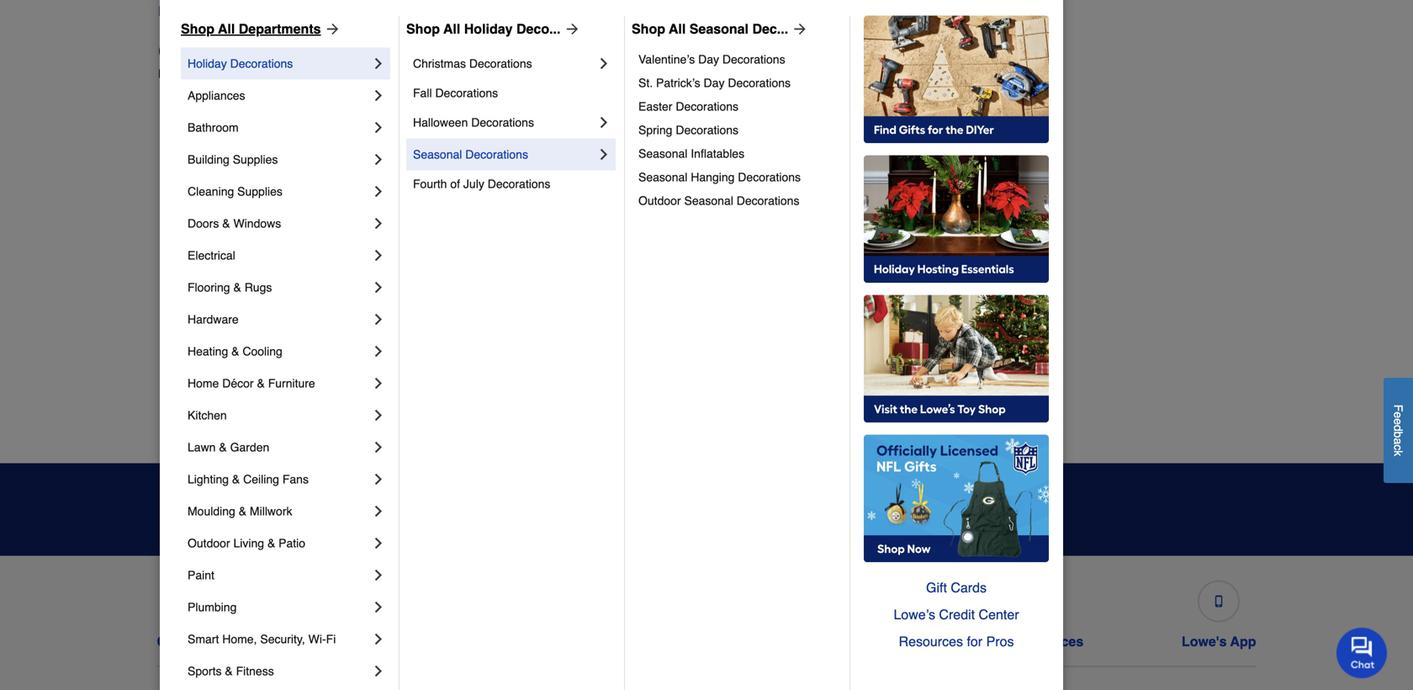 Task type: locate. For each thing, give the bounding box(es) containing it.
home décor & furniture link
[[188, 367, 370, 399]]

christmas
[[413, 57, 466, 70]]

kitchen link
[[188, 399, 370, 431]]

& right lawn
[[219, 440, 227, 454]]

supplies inside 'link'
[[237, 185, 283, 198]]

arrow right image up holiday decorations link
[[321, 21, 341, 37]]

& left ceiling
[[232, 472, 240, 486]]

1 vertical spatial supplies
[[237, 185, 283, 198]]

holiday up christmas decorations
[[464, 21, 513, 37]]

cards
[[951, 580, 987, 595], [814, 634, 852, 649]]

all down "store"
[[218, 21, 235, 37]]

customer care image
[[209, 595, 221, 607]]

deptford link
[[172, 253, 217, 270]]

dimensions image
[[1013, 595, 1025, 607]]

outdoor down seasonal inflatables
[[639, 194, 681, 207]]

3 all from the left
[[669, 21, 686, 37]]

a
[[190, 3, 198, 19], [1392, 438, 1406, 445]]

1 vertical spatial holiday
[[188, 57, 227, 70]]

2 e from the top
[[1392, 418, 1406, 425]]

outdoor for outdoor seasonal decorations
[[639, 194, 681, 207]]

1 vertical spatial credit
[[600, 634, 639, 649]]

chevron right image for bathroom
[[370, 119, 387, 136]]

lawn & garden
[[188, 440, 270, 454]]

up
[[991, 502, 1009, 517]]

0 horizontal spatial new
[[248, 67, 271, 80]]

wi-
[[309, 632, 326, 646]]

chevron right image for paint
[[370, 567, 387, 583]]

chat invite button image
[[1337, 627, 1388, 678]]

shop all departments
[[181, 21, 321, 37]]

patio
[[279, 536, 306, 550]]

2 horizontal spatial all
[[669, 21, 686, 37]]

0 horizontal spatial arrow right image
[[321, 21, 341, 37]]

outdoor seasonal decorations
[[639, 194, 800, 207]]

christmas decorations
[[413, 57, 532, 70]]

city directory lowe's stores in new jersey
[[158, 40, 309, 80]]

0 horizontal spatial cards
[[814, 634, 852, 649]]

shop up valentine's
[[632, 21, 666, 37]]

1 vertical spatial new
[[248, 67, 271, 80]]

seasonal down seasonal inflatables
[[639, 170, 688, 184]]

chevron right image for plumbing
[[370, 599, 387, 615]]

princeton
[[995, 154, 1044, 167]]

east
[[172, 288, 195, 302], [172, 322, 195, 335]]

0 vertical spatial center
[[979, 607, 1019, 622]]

arrow right image inside shop all departments link
[[321, 21, 341, 37]]

east for east rutherford
[[172, 322, 195, 335]]

moulding & millwork
[[188, 504, 292, 518]]

contact us & faq
[[157, 634, 273, 649]]

0 horizontal spatial center
[[642, 634, 685, 649]]

0 horizontal spatial credit
[[600, 634, 639, 649]]

seasonal inflatables link
[[639, 142, 838, 165]]

& for windows
[[222, 217, 230, 230]]

a inside button
[[1392, 438, 1406, 445]]

credit inside "link"
[[939, 607, 975, 622]]

maple
[[720, 154, 752, 167]]

3 arrow right image from the left
[[789, 21, 809, 37]]

halloween decorations
[[413, 116, 534, 129]]

smart home, security, wi-fi link
[[188, 623, 370, 655]]

paint
[[188, 568, 215, 582]]

chevron right image
[[596, 146, 613, 163], [370, 183, 387, 200], [370, 311, 387, 328], [370, 439, 387, 456], [370, 535, 387, 552], [370, 567, 387, 583], [370, 599, 387, 615]]

building supplies link
[[188, 143, 370, 175]]

us
[[211, 634, 228, 649]]

deptford
[[172, 255, 217, 268]]

manchester link
[[720, 118, 782, 135]]

0 horizontal spatial outdoor
[[188, 536, 230, 550]]

shop down find a store
[[181, 21, 215, 37]]

0 vertical spatial cards
[[951, 580, 987, 595]]

moulding & millwork link
[[188, 495, 370, 527]]

seasonal up fourth
[[413, 148, 462, 161]]

1 horizontal spatial cards
[[951, 580, 987, 595]]

2 horizontal spatial lowe's
[[1182, 634, 1227, 649]]

jersey up christmas
[[393, 3, 433, 19]]

shop all seasonal dec...
[[632, 21, 789, 37]]

& right sports at the left bottom of the page
[[225, 664, 233, 678]]

shade
[[756, 154, 790, 167]]

hanging
[[691, 170, 735, 184]]

home,
[[222, 632, 257, 646]]

1 horizontal spatial lowe's
[[551, 634, 596, 649]]

manchester
[[720, 120, 782, 133]]

& left rugs
[[233, 281, 241, 294]]

outdoor down "moulding"
[[188, 536, 230, 550]]

day up st. patrick's day decorations
[[699, 53, 719, 66]]

contact
[[157, 634, 207, 649]]

0 horizontal spatial jersey
[[274, 67, 309, 80]]

1 arrow right image from the left
[[321, 21, 341, 37]]

holiday hosting essentials. image
[[864, 155, 1049, 283]]

chevron right image for appliances
[[370, 87, 387, 104]]

got
[[555, 516, 573, 529]]

chevron right image for flooring & rugs
[[370, 279, 387, 296]]

2 horizontal spatial arrow right image
[[789, 21, 809, 37]]

all up valentine's
[[669, 21, 686, 37]]

credit for lowe's
[[939, 607, 975, 622]]

christmas decorations link
[[413, 47, 596, 79]]

valentine's day decorations link
[[639, 47, 838, 71]]

1 east from the top
[[172, 288, 195, 302]]

1 e from the top
[[1392, 412, 1406, 418]]

shop for shop all departments
[[181, 21, 215, 37]]

millville
[[720, 187, 758, 201]]

1 horizontal spatial shop
[[406, 21, 440, 37]]

1 all from the left
[[218, 21, 235, 37]]

& for millwork
[[239, 504, 247, 518]]

0 vertical spatial supplies
[[233, 153, 278, 166]]

installation services link
[[954, 573, 1084, 650]]

jersey down departments
[[274, 67, 309, 80]]

center for lowe's credit center
[[979, 607, 1019, 622]]

0 horizontal spatial shop
[[181, 21, 215, 37]]

lighting & ceiling fans
[[188, 472, 309, 486]]

1 horizontal spatial credit
[[939, 607, 975, 622]]

1 vertical spatial center
[[642, 634, 685, 649]]

chevron right image for outdoor living & patio
[[370, 535, 387, 552]]

holiday inside shop all holiday deco... link
[[464, 21, 513, 37]]

1 horizontal spatial all
[[444, 21, 461, 37]]

hackettstown link
[[446, 152, 517, 169]]

ideas
[[577, 516, 607, 529]]

all
[[218, 21, 235, 37], [444, 21, 461, 37], [669, 21, 686, 37]]

living
[[233, 536, 264, 550]]

& right us on the left
[[232, 634, 241, 649]]

1 horizontal spatial center
[[979, 607, 1019, 622]]

maple shade
[[720, 154, 790, 167]]

east up heating
[[172, 322, 195, 335]]

supplies up cleaning supplies
[[233, 153, 278, 166]]

hackettstown
[[446, 154, 517, 167]]

0 vertical spatial east
[[172, 288, 195, 302]]

bayonne
[[172, 120, 218, 133]]

0 vertical spatial gift
[[926, 580, 947, 595]]

center
[[979, 607, 1019, 622], [642, 634, 685, 649]]

chevron right image
[[370, 55, 387, 72], [596, 55, 613, 72], [370, 87, 387, 104], [596, 114, 613, 131], [370, 119, 387, 136], [370, 151, 387, 168], [370, 215, 387, 232], [370, 247, 387, 264], [370, 279, 387, 296], [370, 343, 387, 360], [370, 375, 387, 392], [370, 407, 387, 424], [370, 471, 387, 488], [370, 503, 387, 520], [370, 631, 387, 647], [370, 663, 387, 679]]

2 all from the left
[[444, 21, 461, 37]]

find gifts for the diyer. image
[[864, 15, 1049, 143]]

jersey inside 'new jersey' button
[[393, 3, 433, 19]]

dec...
[[753, 21, 789, 37]]

& for rugs
[[233, 281, 241, 294]]

st. patrick's day decorations link
[[639, 71, 838, 95]]

seasonal decorations link
[[413, 138, 596, 170]]

1 vertical spatial gift cards
[[787, 634, 852, 649]]

& right 'doors'
[[222, 217, 230, 230]]

millville link
[[720, 186, 758, 202]]

east down the deptford link
[[172, 288, 195, 302]]

chevron right image for lawn & garden
[[370, 439, 387, 456]]

princeton link
[[995, 152, 1044, 169]]

2 horizontal spatial shop
[[632, 21, 666, 37]]

1 horizontal spatial arrow right image
[[561, 21, 581, 37]]

d
[[1392, 425, 1406, 431]]

supplies up windows at the left of the page
[[237, 185, 283, 198]]

center inside "link"
[[979, 607, 1019, 622]]

1 horizontal spatial a
[[1392, 438, 1406, 445]]

0 horizontal spatial a
[[190, 3, 198, 19]]

1 vertical spatial jersey
[[274, 67, 309, 80]]

east brunswick link
[[172, 287, 252, 303]]

0 horizontal spatial holiday
[[188, 57, 227, 70]]

trends
[[593, 489, 659, 513]]

spring decorations link
[[639, 118, 838, 142]]

sports & fitness
[[188, 664, 274, 678]]

e up d
[[1392, 412, 1406, 418]]

supplies for cleaning supplies
[[237, 185, 283, 198]]

chevron right image for moulding & millwork
[[370, 503, 387, 520]]

& for garden
[[219, 440, 227, 454]]

arrow right image for shop all holiday deco...
[[561, 21, 581, 37]]

chevron right image for electrical
[[370, 247, 387, 264]]

e up b on the right of the page
[[1392, 418, 1406, 425]]

credit
[[939, 607, 975, 622], [600, 634, 639, 649]]

1 vertical spatial outdoor
[[188, 536, 230, 550]]

0 horizontal spatial gift cards
[[787, 634, 852, 649]]

& inside 'link'
[[233, 281, 241, 294]]

1 horizontal spatial jersey
[[393, 3, 433, 19]]

arrow right image
[[321, 21, 341, 37], [561, 21, 581, 37], [789, 21, 809, 37]]

1 horizontal spatial gift cards link
[[864, 574, 1049, 601]]

a up 'k' at the bottom
[[1392, 438, 1406, 445]]

seasonal down spring at top
[[639, 147, 688, 160]]

0 vertical spatial gift cards
[[926, 580, 987, 595]]

0 vertical spatial a
[[190, 3, 198, 19]]

shop all holiday deco...
[[406, 21, 561, 37]]

lowe's
[[158, 67, 195, 80], [551, 634, 596, 649], [1182, 634, 1227, 649]]

chevron right image for heating & cooling
[[370, 343, 387, 360]]

1 shop from the left
[[181, 21, 215, 37]]

& inside "link"
[[219, 440, 227, 454]]

delran link
[[172, 219, 206, 236]]

0 horizontal spatial all
[[218, 21, 235, 37]]

st.
[[639, 76, 653, 90]]

& down rutherford in the top left of the page
[[232, 344, 239, 358]]

arrow right image inside shop all holiday deco... link
[[561, 21, 581, 37]]

sports
[[188, 664, 222, 678]]

holiday up appliances
[[188, 57, 227, 70]]

0 vertical spatial new
[[363, 3, 390, 19]]

0 horizontal spatial lowe's
[[158, 67, 195, 80]]

0 vertical spatial jersey
[[393, 3, 433, 19]]

new inside city directory lowe's stores in new jersey
[[248, 67, 271, 80]]

shop down the new jersey
[[406, 21, 440, 37]]

1 vertical spatial day
[[704, 76, 725, 90]]

arrow right image inside shop all seasonal dec... link
[[789, 21, 809, 37]]

1 vertical spatial east
[[172, 322, 195, 335]]

0 vertical spatial credit
[[939, 607, 975, 622]]

chevron right image for sports & fitness
[[370, 663, 387, 679]]

outdoor
[[639, 194, 681, 207], [188, 536, 230, 550]]

1 horizontal spatial holiday
[[464, 21, 513, 37]]

eatontown link
[[172, 354, 227, 371]]

day down valentine's day decorations
[[704, 76, 725, 90]]

fourth
[[413, 177, 447, 191]]

& left patio
[[268, 536, 275, 550]]

2 arrow right image from the left
[[561, 21, 581, 37]]

find
[[158, 3, 187, 19]]

0 horizontal spatial gift
[[787, 634, 810, 649]]

fourth of july decorations
[[413, 177, 551, 191]]

1 vertical spatial a
[[1392, 438, 1406, 445]]

f e e d b a c k
[[1392, 405, 1406, 456]]

1 horizontal spatial new
[[363, 3, 390, 19]]

st. patrick's day decorations
[[639, 76, 791, 90]]

& left millwork
[[239, 504, 247, 518]]

all up christmas
[[444, 21, 461, 37]]

1 horizontal spatial gift cards
[[926, 580, 987, 595]]

seasonal for seasonal hanging decorations
[[639, 170, 688, 184]]

2 east from the top
[[172, 322, 195, 335]]

gift cards
[[926, 580, 987, 595], [787, 634, 852, 649]]

decorations inside 'link'
[[471, 116, 534, 129]]

bathroom link
[[188, 111, 370, 143]]

union
[[995, 356, 1025, 369]]

0 vertical spatial holiday
[[464, 21, 513, 37]]

order status link
[[371, 573, 453, 650]]

flooring
[[188, 281, 230, 294]]

all for seasonal
[[669, 21, 686, 37]]

in
[[235, 67, 244, 80]]

sign up form
[[679, 487, 1036, 532]]

& for cooling
[[232, 344, 239, 358]]

piscataway link
[[995, 118, 1054, 135]]

a right find at the left top
[[190, 3, 198, 19]]

lowe's credit center
[[551, 634, 685, 649]]

shop for shop all holiday deco...
[[406, 21, 440, 37]]

arrow right image up christmas decorations link
[[561, 21, 581, 37]]

2 shop from the left
[[406, 21, 440, 37]]

cleaning
[[188, 185, 234, 198]]

0 vertical spatial outdoor
[[639, 194, 681, 207]]

3 shop from the left
[[632, 21, 666, 37]]

arrow right image up valentine's day decorations link
[[789, 21, 809, 37]]

1 horizontal spatial outdoor
[[639, 194, 681, 207]]

arrow right image for shop all seasonal dec...
[[789, 21, 809, 37]]



Task type: vqa. For each thing, say whether or not it's contained in the screenshot.
chevron right image corresponding to Plumbing
yes



Task type: describe. For each thing, give the bounding box(es) containing it.
windows
[[233, 217, 281, 230]]

holiday decorations
[[188, 57, 293, 70]]

township
[[235, 389, 284, 403]]

holiday inside holiday decorations link
[[188, 57, 227, 70]]

patrick's
[[656, 76, 701, 90]]

eatontown
[[172, 356, 227, 369]]

chevron right image for hardware
[[370, 311, 387, 328]]

hamilton link
[[446, 186, 492, 202]]

of
[[450, 177, 460, 191]]

valentine's day decorations
[[639, 53, 786, 66]]

all for departments
[[218, 21, 235, 37]]

chevron right image for halloween decorations
[[596, 114, 613, 131]]

easter
[[639, 100, 673, 113]]

1 vertical spatial cards
[[814, 634, 852, 649]]

brunswick
[[199, 288, 252, 302]]

kitchen
[[188, 408, 227, 422]]

east rutherford
[[172, 322, 254, 335]]

sign
[[958, 502, 987, 517]]

resources for pros
[[899, 634, 1014, 649]]

toms river link
[[995, 287, 1054, 303]]

lowe's inside city directory lowe's stores in new jersey
[[158, 67, 195, 80]]

resources for pros link
[[864, 628, 1049, 655]]

deco...
[[517, 21, 561, 37]]

woodbridge link
[[995, 421, 1058, 438]]

flemington
[[446, 120, 504, 133]]

hamilton
[[446, 187, 492, 201]]

halloween decorations link
[[413, 106, 596, 138]]

chevron right image for smart home, security, wi-fi
[[370, 631, 387, 647]]

lighting
[[188, 472, 229, 486]]

installation
[[954, 634, 1025, 649]]

outdoor for outdoor living & patio
[[188, 536, 230, 550]]

arrow right image for shop all departments
[[321, 21, 341, 37]]

home
[[188, 376, 219, 390]]

all for holiday
[[444, 21, 461, 37]]

security,
[[260, 632, 305, 646]]

butler link
[[172, 186, 202, 202]]

chevron right image for building supplies
[[370, 151, 387, 168]]

fall decorations
[[413, 86, 498, 100]]

outdoor seasonal decorations link
[[639, 189, 838, 212]]

sports & fitness link
[[188, 655, 370, 687]]

lowe's app
[[1182, 634, 1257, 649]]

plumbing link
[[188, 591, 370, 623]]

share.
[[624, 516, 659, 529]]

sicklerville
[[995, 255, 1050, 268]]

chevron right image for cleaning supplies
[[370, 183, 387, 200]]

seasonal for seasonal decorations
[[413, 148, 462, 161]]

rio grande link
[[995, 186, 1055, 202]]

flooring & rugs
[[188, 281, 272, 294]]

1 horizontal spatial gift
[[926, 580, 947, 595]]

order status
[[371, 634, 453, 649]]

& for ceiling
[[232, 472, 240, 486]]

fourth of july decorations link
[[413, 170, 613, 197]]

contact us & faq link
[[157, 573, 273, 650]]

jersey inside city directory lowe's stores in new jersey
[[274, 67, 309, 80]]

shop all departments link
[[181, 19, 341, 39]]

plumbing
[[188, 600, 237, 614]]

egg
[[172, 389, 193, 403]]

for
[[967, 634, 983, 649]]

visit the lowe's toy shop. image
[[864, 295, 1049, 423]]

chevron right image for christmas decorations
[[596, 55, 613, 72]]

sicklerville link
[[995, 253, 1050, 270]]

to
[[610, 516, 621, 529]]

seasonal down "hanging"
[[685, 194, 734, 207]]

valentine's
[[639, 53, 695, 66]]

chevron right image for lighting & ceiling fans
[[370, 471, 387, 488]]

c
[[1392, 444, 1406, 450]]

0 horizontal spatial gift cards link
[[783, 573, 856, 650]]

city
[[158, 40, 196, 63]]

lowe's credit center link
[[864, 601, 1049, 628]]

fall decorations link
[[413, 79, 613, 106]]

electrical link
[[188, 239, 370, 271]]

july
[[464, 177, 485, 191]]

officially licensed n f l gifts. shop now. image
[[864, 435, 1049, 562]]

0 vertical spatial day
[[699, 53, 719, 66]]

supplies for building supplies
[[233, 153, 278, 166]]

mobile image
[[1214, 595, 1225, 607]]

inflatables
[[691, 147, 745, 160]]

hardware
[[188, 313, 239, 326]]

f e e d b a c k button
[[1384, 378, 1414, 483]]

home décor & furniture
[[188, 376, 315, 390]]

seasonal up valentine's day decorations
[[690, 21, 749, 37]]

app
[[1231, 634, 1257, 649]]

easter decorations
[[639, 100, 739, 113]]

easter decorations link
[[639, 95, 838, 118]]

spring decorations
[[639, 123, 739, 137]]

brick link
[[172, 152, 198, 169]]

1 vertical spatial gift
[[787, 634, 810, 649]]

seasonal for seasonal inflatables
[[639, 147, 688, 160]]

maple shade link
[[720, 152, 790, 169]]

chevron right image for seasonal decorations
[[596, 146, 613, 163]]

& right décor
[[257, 376, 265, 390]]

lowe's for lowe's app
[[1182, 634, 1227, 649]]

seasonal decorations
[[413, 148, 528, 161]]

heating
[[188, 344, 228, 358]]

& for fitness
[[225, 664, 233, 678]]

décor
[[222, 376, 254, 390]]

outdoor living & patio link
[[188, 527, 370, 559]]

chevron right image for home décor & furniture
[[370, 375, 387, 392]]

millwork
[[250, 504, 292, 518]]

chevron right image for holiday decorations
[[370, 55, 387, 72]]

center for lowe's credit center
[[642, 634, 685, 649]]

chevron right image for doors & windows
[[370, 215, 387, 232]]

rio grande
[[995, 187, 1055, 201]]

find a store
[[158, 3, 236, 19]]

shop all seasonal dec... link
[[632, 19, 809, 39]]

paint link
[[188, 559, 370, 591]]

fans
[[283, 472, 309, 486]]

chevron right image for kitchen
[[370, 407, 387, 424]]

woodbridge
[[995, 423, 1058, 436]]

b
[[1392, 431, 1406, 438]]

smart home, security, wi-fi
[[188, 632, 336, 646]]

lowe's for lowe's credit center
[[551, 634, 596, 649]]

cooling
[[243, 344, 283, 358]]

new inside button
[[363, 3, 390, 19]]

shop for shop all seasonal dec...
[[632, 21, 666, 37]]

credit for lowe's
[[600, 634, 639, 649]]

pros
[[987, 634, 1014, 649]]

east for east brunswick
[[172, 288, 195, 302]]

moulding
[[188, 504, 235, 518]]

egg harbor township
[[172, 389, 284, 403]]

rugs
[[245, 281, 272, 294]]

lawn & garden link
[[188, 431, 370, 463]]

seasonal hanging decorations
[[639, 170, 801, 184]]



